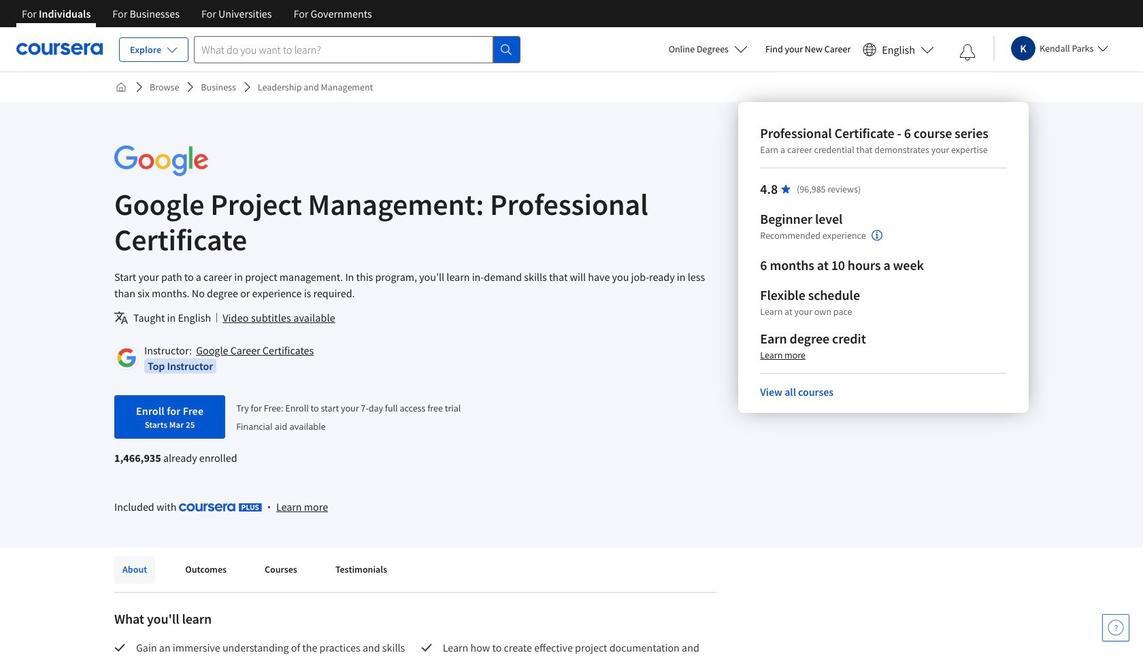 Task type: describe. For each thing, give the bounding box(es) containing it.
google image
[[114, 146, 208, 176]]

What do you want to learn? text field
[[194, 36, 493, 63]]

help center image
[[1108, 620, 1124, 636]]



Task type: locate. For each thing, give the bounding box(es) containing it.
banner navigation
[[11, 0, 383, 27]]

learn more about degree credit element
[[760, 348, 806, 362]]

None search field
[[194, 36, 521, 63]]

coursera plus image
[[179, 504, 262, 512]]

home image
[[116, 82, 127, 93]]

coursera image
[[16, 38, 103, 60]]

information about difficulty level pre-requisites. image
[[871, 230, 882, 241]]

google career certificates image
[[116, 348, 137, 368]]



Task type: vqa. For each thing, say whether or not it's contained in the screenshot.
the
no



